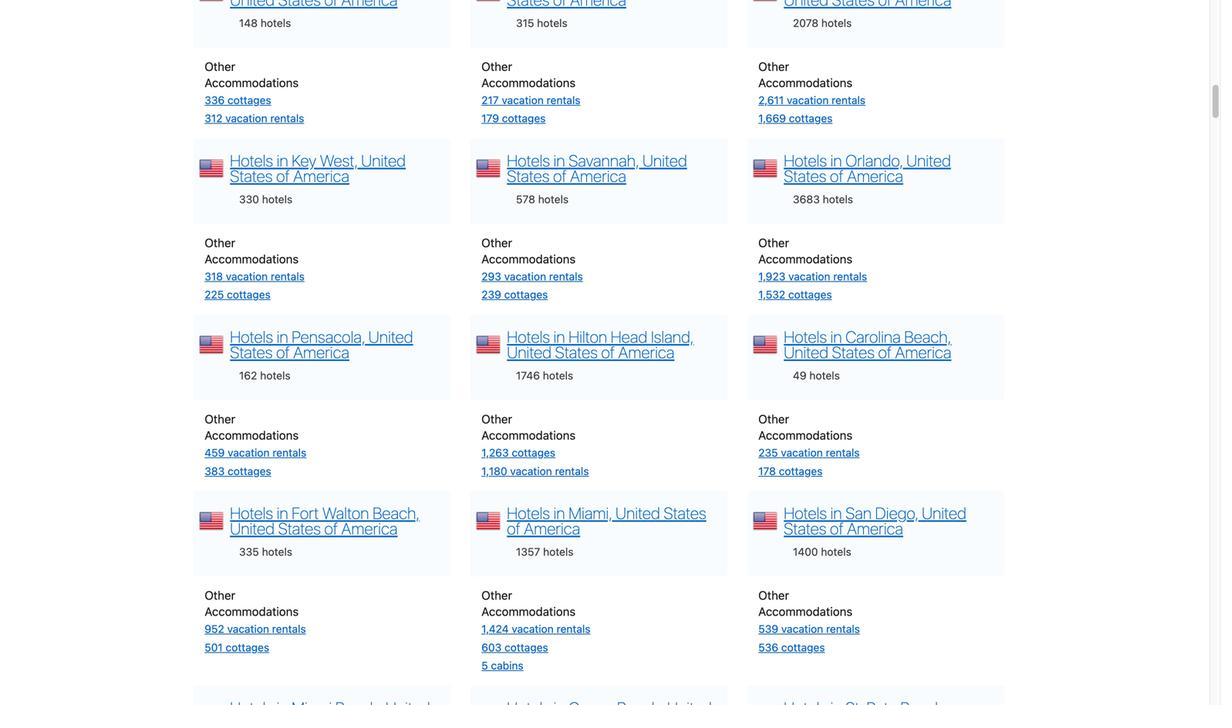 Task type: locate. For each thing, give the bounding box(es) containing it.
178
[[759, 465, 776, 478]]

accommodations for hotels in hilton head island, united states of america
[[482, 428, 576, 442]]

vacation up 603 cottages link
[[512, 623, 554, 636]]

beach, inside hotels in carolina beach, united states of america 49 hotels
[[905, 327, 952, 346]]

hotels up 335 on the left
[[230, 504, 273, 523]]

states inside hotels in san diego, united states of america 1400 hotels
[[784, 519, 827, 538]]

cottages inside other accommodations 1,263 cottages 1,180 vacation rentals
[[512, 446, 556, 459]]

hotels inside hotels in san diego, united states of america 1400 hotels
[[784, 504, 827, 523]]

accommodations up 2,611 vacation rentals link
[[759, 75, 853, 89]]

459
[[205, 446, 225, 459]]

hotels in san diego, united states of america link
[[784, 504, 967, 538]]

other up the 217
[[482, 59, 512, 73]]

other for hotels in fort walton beach, united states of america
[[205, 588, 235, 602]]

in left san
[[831, 504, 842, 523]]

383
[[205, 465, 225, 478]]

hotels right 335 on the left
[[262, 546, 292, 558]]

162
[[239, 369, 257, 382]]

cottages down 318 vacation rentals link
[[227, 288, 271, 301]]

vacation up 501 cottages link
[[227, 623, 269, 636]]

in for pensacola,
[[277, 327, 288, 346]]

rentals inside "other accommodations 539 vacation rentals 536 cottages"
[[826, 623, 860, 636]]

hotels right '3683'
[[823, 193, 853, 206]]

accommodations up 1,263 cottages link on the bottom
[[482, 428, 576, 442]]

america inside "hotels in pensacola, united states of america 162 hotels"
[[293, 343, 350, 362]]

0 horizontal spatial beach,
[[373, 504, 420, 523]]

states inside "hotels in savannah, united states of america 578 hotels"
[[507, 166, 550, 186]]

hotels inside hotels in carolina beach, united states of america 49 hotels
[[784, 327, 827, 346]]

hotels inside "hotels in pensacola, united states of america 162 hotels"
[[230, 327, 273, 346]]

accommodations up the 539 vacation rentals link
[[759, 605, 853, 619]]

rentals inside other accommodations 1,424 vacation rentals 603 cottages 5 cabins
[[557, 623, 591, 636]]

of inside hotels in orlando, united states of america 3683 hotels
[[830, 166, 844, 186]]

head
[[611, 327, 648, 346]]

cottages down 459 vacation rentals link
[[228, 465, 271, 478]]

603
[[482, 641, 502, 654]]

vacation inside other accommodations 952 vacation rentals 501 cottages
[[227, 623, 269, 636]]

america
[[293, 166, 350, 186], [570, 166, 627, 186], [847, 166, 904, 186], [293, 343, 350, 362], [618, 343, 675, 362], [895, 343, 952, 362], [341, 519, 398, 538], [524, 519, 580, 538], [847, 519, 904, 538]]

cottages inside other accommodations 217 vacation rentals 179 cottages
[[502, 112, 546, 125]]

in inside hotels in carolina beach, united states of america 49 hotels
[[831, 327, 842, 346]]

hotels inside hotels in carolina beach, united states of america 49 hotels
[[810, 369, 840, 382]]

rentals for other accommodations 1,923 vacation rentals 1,532 cottages
[[834, 270, 868, 283]]

hotels for hotels in san diego, united states of america
[[784, 504, 827, 523]]

hilton
[[569, 327, 607, 346]]

united inside "hotels in savannah, united states of america 578 hotels"
[[643, 151, 687, 170]]

1,923
[[759, 270, 786, 283]]

america inside hotels in miami, united states of america 1357 hotels
[[524, 519, 580, 538]]

hotels in pensacola, united states of america 162 hotels
[[230, 327, 413, 382]]

hotels
[[261, 16, 291, 29], [537, 16, 568, 29], [822, 16, 852, 29], [262, 193, 293, 206], [538, 193, 569, 206], [823, 193, 853, 206], [260, 369, 291, 382], [543, 369, 573, 382], [810, 369, 840, 382], [262, 546, 292, 558], [543, 546, 574, 558], [821, 546, 852, 558]]

hotels up 1746 on the bottom left
[[507, 327, 550, 346]]

vacation up 239 cottages link
[[504, 270, 546, 283]]

hotels in key west, united states of america 330 hotels
[[230, 151, 406, 206]]

accommodations
[[205, 75, 299, 89], [482, 75, 576, 89], [759, 75, 853, 89], [205, 252, 299, 266], [482, 252, 576, 266], [759, 252, 853, 266], [205, 428, 299, 442], [482, 428, 576, 442], [759, 428, 853, 442], [205, 605, 299, 619], [482, 605, 576, 619], [759, 605, 853, 619]]

other up 539
[[759, 588, 789, 602]]

cottages inside "other accommodations 539 vacation rentals 536 cottages"
[[782, 641, 825, 654]]

cottages inside other accommodations 952 vacation rentals 501 cottages
[[226, 641, 269, 654]]

accommodations inside the other accommodations 318 vacation rentals 225 cottages
[[205, 252, 299, 266]]

cottages inside other accommodations 1,923 vacation rentals 1,532 cottages
[[789, 288, 832, 301]]

accommodations up 336 cottages link
[[205, 75, 299, 89]]

hotels right 1357
[[543, 546, 574, 558]]

cottages for other accommodations 1,424 vacation rentals 603 cottages 5 cabins
[[505, 641, 548, 654]]

accommodations for hotels in savannah, united states of america
[[482, 252, 576, 266]]

225
[[205, 288, 224, 301]]

rentals inside the other accommodations 235 vacation rentals 178 cottages
[[826, 446, 860, 459]]

in left carolina
[[831, 327, 842, 346]]

cottages down 235 vacation rentals link
[[779, 465, 823, 478]]

179 cottages link
[[482, 112, 546, 125]]

cottages inside "other accommodations 459 vacation rentals 383 cottages"
[[228, 465, 271, 478]]

united right orlando,
[[907, 151, 951, 170]]

hotels inside hotels in fort walton beach, united states of america 335 hotels
[[262, 546, 292, 558]]

rentals inside other accommodations 952 vacation rentals 501 cottages
[[272, 623, 306, 636]]

1,180 vacation rentals link
[[482, 465, 589, 478]]

united right pensacola,
[[369, 327, 413, 346]]

other up 293
[[482, 236, 512, 250]]

united inside hotels in miami, united states of america 1357 hotels
[[616, 504, 660, 523]]

hotels in fort walton beach, united states of america 335 hotels
[[230, 504, 420, 558]]

hotels inside "hotels in pensacola, united states of america 162 hotels"
[[260, 369, 291, 382]]

vacation inside other accommodations 217 vacation rentals 179 cottages
[[502, 94, 544, 106]]

cottages down 293 vacation rentals link
[[504, 288, 548, 301]]

in inside hotels in key west, united states of america 330 hotels
[[277, 151, 288, 170]]

in inside "hotels in savannah, united states of america 578 hotels"
[[554, 151, 565, 170]]

accommodations inside "other accommodations 539 vacation rentals 536 cottages"
[[759, 605, 853, 619]]

united
[[361, 151, 406, 170], [643, 151, 687, 170], [907, 151, 951, 170], [369, 327, 413, 346], [507, 343, 552, 362], [784, 343, 829, 362], [616, 504, 660, 523], [922, 504, 967, 523], [230, 519, 275, 538]]

cottages for other accommodations 952 vacation rentals 501 cottages
[[226, 641, 269, 654]]

of
[[276, 166, 290, 186], [553, 166, 567, 186], [830, 166, 844, 186], [276, 343, 290, 362], [601, 343, 615, 362], [878, 343, 892, 362], [324, 519, 338, 538], [507, 519, 521, 538], [830, 519, 844, 538]]

in for key
[[277, 151, 288, 170]]

hotels right 148
[[261, 16, 291, 29]]

rentals inside other accommodations 1,923 vacation rentals 1,532 cottages
[[834, 270, 868, 283]]

hotels inside hotels in miami, united states of america 1357 hotels
[[543, 546, 574, 558]]

accommodations up '952 vacation rentals' "link"
[[205, 605, 299, 619]]

in left fort
[[277, 504, 288, 523]]

accommodations up 293 vacation rentals link
[[482, 252, 576, 266]]

2078
[[793, 16, 819, 29]]

hotels for hotels in fort walton beach, united states of america
[[230, 504, 273, 523]]

accommodations inside other accommodations 1,424 vacation rentals 603 cottages 5 cabins
[[482, 605, 576, 619]]

states inside hotels in hilton head island, united states of america 1746 hotels
[[555, 343, 598, 362]]

rentals inside other accommodations 217 vacation rentals 179 cottages
[[547, 94, 581, 106]]

america inside hotels in orlando, united states of america 3683 hotels
[[847, 166, 904, 186]]

vacation for other accommodations 217 vacation rentals 179 cottages
[[502, 94, 544, 106]]

rentals inside other accommodations 1,263 cottages 1,180 vacation rentals
[[555, 465, 589, 478]]

key
[[292, 151, 316, 170]]

rentals for other accommodations 1,424 vacation rentals 603 cottages 5 cabins
[[557, 623, 591, 636]]

other up 1,263
[[482, 412, 512, 426]]

1,424 vacation rentals link
[[482, 623, 591, 636]]

in left hilton
[[554, 327, 565, 346]]

hotels right 1400
[[821, 546, 852, 558]]

other inside other accommodations 952 vacation rentals 501 cottages
[[205, 588, 235, 602]]

island,
[[651, 327, 694, 346]]

hotels inside hotels in fort walton beach, united states of america 335 hotels
[[230, 504, 273, 523]]

accommodations inside other accommodations 1,263 cottages 1,180 vacation rentals
[[482, 428, 576, 442]]

in left savannah,
[[554, 151, 565, 170]]

other accommodations 217 vacation rentals 179 cottages
[[482, 59, 581, 125]]

rentals for other accommodations 293 vacation rentals 239 cottages
[[549, 270, 583, 283]]

1357
[[516, 546, 540, 558]]

other inside the "other accommodations 293 vacation rentals 239 cottages"
[[482, 236, 512, 250]]

hotels up 1400
[[784, 504, 827, 523]]

rentals for other accommodations 539 vacation rentals 536 cottages
[[826, 623, 860, 636]]

other inside the other accommodations 318 vacation rentals 225 cottages
[[205, 236, 235, 250]]

hotels
[[230, 151, 273, 170], [507, 151, 550, 170], [784, 151, 827, 170], [230, 327, 273, 346], [507, 327, 550, 346], [784, 327, 827, 346], [230, 504, 273, 523], [507, 504, 550, 523], [784, 504, 827, 523]]

in for carolina
[[831, 327, 842, 346]]

hotels inside "hotels in savannah, united states of america 578 hotels"
[[507, 151, 550, 170]]

accommodations inside other accommodations 1,923 vacation rentals 1,532 cottages
[[759, 252, 853, 266]]

other inside other accommodations 2,611 vacation rentals 1,669 cottages
[[759, 59, 789, 73]]

hotels inside hotels in orlando, united states of america 3683 hotels
[[823, 193, 853, 206]]

united right miami, in the bottom of the page
[[616, 504, 660, 523]]

other for hotels in key west, united states of america
[[205, 236, 235, 250]]

vacation inside other accommodations 2,611 vacation rentals 1,669 cottages
[[787, 94, 829, 106]]

hotels right 162 at bottom
[[260, 369, 291, 382]]

other up 1,923
[[759, 236, 789, 250]]

united inside hotels in hilton head island, united states of america 1746 hotels
[[507, 343, 552, 362]]

vacation down 1,263 cottages link on the bottom
[[510, 465, 552, 478]]

in inside hotels in fort walton beach, united states of america 335 hotels
[[277, 504, 288, 523]]

in left orlando,
[[831, 151, 842, 170]]

in for san
[[831, 504, 842, 523]]

vacation inside other accommodations 1,923 vacation rentals 1,532 cottages
[[789, 270, 831, 283]]

hotels up 162 at bottom
[[230, 327, 273, 346]]

cottages up 1,180 vacation rentals link
[[512, 446, 556, 459]]

hotels up '3683'
[[784, 151, 827, 170]]

hotels up 578
[[507, 151, 550, 170]]

vacation up 179 cottages link
[[502, 94, 544, 106]]

1 horizontal spatial beach,
[[905, 327, 952, 346]]

united right savannah,
[[643, 151, 687, 170]]

accommodations up 1,923 vacation rentals "link"
[[759, 252, 853, 266]]

vacation up 178 cottages link
[[781, 446, 823, 459]]

vacation inside "other accommodations 459 vacation rentals 383 cottages"
[[228, 446, 270, 459]]

hotels for hotels in pensacola, united states of america
[[230, 327, 273, 346]]

other
[[205, 59, 235, 73], [482, 59, 512, 73], [759, 59, 789, 73], [205, 236, 235, 250], [482, 236, 512, 250], [759, 236, 789, 250], [205, 412, 235, 426], [482, 412, 512, 426], [759, 412, 789, 426], [205, 588, 235, 602], [482, 588, 512, 602], [759, 588, 789, 602]]

other accommodations 336 cottages 312 vacation rentals
[[205, 59, 304, 125]]

cottages up '312 vacation rentals' link at the left top of page
[[228, 94, 271, 106]]

hotels for hotels in key west, united states of america
[[230, 151, 273, 170]]

other accommodations 539 vacation rentals 536 cottages
[[759, 588, 860, 654]]

pensacola,
[[292, 327, 365, 346]]

united right west,
[[361, 151, 406, 170]]

other accommodations 1,923 vacation rentals 1,532 cottages
[[759, 236, 868, 301]]

america inside hotels in carolina beach, united states of america 49 hotels
[[895, 343, 952, 362]]

in for savannah,
[[554, 151, 565, 170]]

in left miami, in the bottom of the page
[[554, 504, 565, 523]]

hotels right 1746 on the bottom left
[[543, 369, 573, 382]]

beach, right walton
[[373, 504, 420, 523]]

accommodations up 235 vacation rentals link
[[759, 428, 853, 442]]

vacation up 1,532 cottages link
[[789, 270, 831, 283]]

accommodations inside "other accommodations 459 vacation rentals 383 cottages"
[[205, 428, 299, 442]]

vacation up 383 cottages link
[[228, 446, 270, 459]]

148
[[239, 16, 258, 29]]

vacation up 536 cottages link
[[782, 623, 824, 636]]

235
[[759, 446, 778, 459]]

vacation for other accommodations 952 vacation rentals 501 cottages
[[227, 623, 269, 636]]

148 hotels
[[239, 16, 291, 29]]

336 cottages link
[[205, 94, 271, 106]]

hotels up 1357
[[507, 504, 550, 523]]

other up "1,424"
[[482, 588, 512, 602]]

vacation inside "other accommodations 539 vacation rentals 536 cottages"
[[782, 623, 824, 636]]

accommodations for hotels in carolina beach, united states of america
[[759, 428, 853, 442]]

cottages down '952 vacation rentals' "link"
[[226, 641, 269, 654]]

other inside the other accommodations 235 vacation rentals 178 cottages
[[759, 412, 789, 426]]

hotels in carolina beach, united states of america 49 hotels
[[784, 327, 952, 382]]

cottages inside other accommodations 2,611 vacation rentals 1,669 cottages
[[789, 112, 833, 125]]

in left key
[[277, 151, 288, 170]]

cottages inside the "other accommodations 293 vacation rentals 239 cottages"
[[504, 288, 548, 301]]

hotels right 330
[[262, 193, 293, 206]]

in for miami,
[[554, 504, 565, 523]]

other accommodations 459 vacation rentals 383 cottages
[[205, 412, 307, 478]]

hotels in savannah, united states of america 578 hotels
[[507, 151, 687, 206]]

united up '49'
[[784, 343, 829, 362]]

in inside "hotels in pensacola, united states of america 162 hotels"
[[277, 327, 288, 346]]

accommodations up 217 vacation rentals link
[[482, 75, 576, 89]]

accommodations up 459 vacation rentals link
[[205, 428, 299, 442]]

cottages down the 539 vacation rentals link
[[782, 641, 825, 654]]

united inside hotels in key west, united states of america 330 hotels
[[361, 151, 406, 170]]

49
[[793, 369, 807, 382]]

other up '336'
[[205, 59, 235, 73]]

states
[[230, 166, 273, 186], [507, 166, 550, 186], [784, 166, 827, 186], [230, 343, 273, 362], [555, 343, 598, 362], [832, 343, 875, 362], [664, 504, 707, 523], [278, 519, 321, 538], [784, 519, 827, 538]]

other inside other accommodations 1,923 vacation rentals 1,532 cottages
[[759, 236, 789, 250]]

vacation inside other accommodations 1,424 vacation rentals 603 cottages 5 cabins
[[512, 623, 554, 636]]

of inside hotels in key west, united states of america 330 hotels
[[276, 166, 290, 186]]

carolina
[[846, 327, 901, 346]]

0 vertical spatial beach,
[[905, 327, 952, 346]]

vacation up the 225 cottages link on the top of the page
[[226, 270, 268, 283]]

1,669
[[759, 112, 786, 125]]

hotels inside hotels in hilton head island, united states of america 1746 hotels
[[507, 327, 550, 346]]

states inside hotels in miami, united states of america 1357 hotels
[[664, 504, 707, 523]]

hotels right 578
[[538, 193, 569, 206]]

in inside hotels in orlando, united states of america 3683 hotels
[[831, 151, 842, 170]]

united up 335 on the left
[[230, 519, 275, 538]]

accommodations inside other accommodations 336 cottages 312 vacation rentals
[[205, 75, 299, 89]]

in inside hotels in san diego, united states of america 1400 hotels
[[831, 504, 842, 523]]

hotels for hotels in hilton head island, united states of america
[[507, 327, 550, 346]]

orlando,
[[846, 151, 903, 170]]

cottages for other accommodations 2,611 vacation rentals 1,669 cottages
[[789, 112, 833, 125]]

hotels in san diego, united states of america 1400 hotels
[[784, 504, 967, 558]]

rentals
[[547, 94, 581, 106], [832, 94, 866, 106], [270, 112, 304, 125], [271, 270, 305, 283], [549, 270, 583, 283], [834, 270, 868, 283], [273, 446, 307, 459], [826, 446, 860, 459], [555, 465, 589, 478], [272, 623, 306, 636], [557, 623, 591, 636], [826, 623, 860, 636]]

west,
[[320, 151, 358, 170]]

hotels right 315
[[537, 16, 568, 29]]

other inside other accommodations 1,263 cottages 1,180 vacation rentals
[[482, 412, 512, 426]]

312
[[205, 112, 223, 125]]

united up 1746 on the bottom left
[[507, 343, 552, 362]]

other up 235 at the bottom right of the page
[[759, 412, 789, 426]]

2,611 vacation rentals link
[[759, 94, 866, 106]]

miami,
[[569, 504, 612, 523]]

other accommodations 2,611 vacation rentals 1,669 cottages
[[759, 59, 866, 125]]

other inside "other accommodations 459 vacation rentals 383 cottages"
[[205, 412, 235, 426]]

hotels up '49'
[[784, 327, 827, 346]]

cottages down 217 vacation rentals link
[[502, 112, 546, 125]]

accommodations inside other accommodations 952 vacation rentals 501 cottages
[[205, 605, 299, 619]]

1 vertical spatial beach,
[[373, 504, 420, 523]]

hotels in orlando, united states of america link
[[784, 151, 951, 186]]

318 vacation rentals link
[[205, 270, 305, 283]]

vacation inside other accommodations 336 cottages 312 vacation rentals
[[226, 112, 267, 125]]

1,263 cottages link
[[482, 446, 556, 459]]

accommodations for hotels in fort walton beach, united states of america
[[205, 605, 299, 619]]

in left pensacola,
[[277, 327, 288, 346]]

america inside "hotels in savannah, united states of america 578 hotels"
[[570, 166, 627, 186]]

other for hotels in hilton head island, united states of america
[[482, 412, 512, 426]]

states inside "hotels in pensacola, united states of america 162 hotels"
[[230, 343, 273, 362]]

other up 318
[[205, 236, 235, 250]]

united right diego,
[[922, 504, 967, 523]]

united inside "hotels in pensacola, united states of america 162 hotels"
[[369, 327, 413, 346]]

other for hotels in savannah, united states of america
[[482, 236, 512, 250]]

accommodations for hotels in orlando, united states of america
[[759, 252, 853, 266]]

vacation inside the other accommodations 235 vacation rentals 178 cottages
[[781, 446, 823, 459]]

hotels inside hotels in orlando, united states of america 3683 hotels
[[784, 151, 827, 170]]

hotels in orlando, united states of america 3683 hotels
[[784, 151, 951, 206]]

cottages down 1,923 vacation rentals "link"
[[789, 288, 832, 301]]

in
[[277, 151, 288, 170], [554, 151, 565, 170], [831, 151, 842, 170], [277, 327, 288, 346], [554, 327, 565, 346], [831, 327, 842, 346], [277, 504, 288, 523], [554, 504, 565, 523], [831, 504, 842, 523]]

vacation for other accommodations 235 vacation rentals 178 cottages
[[781, 446, 823, 459]]

vacation inside the other accommodations 318 vacation rentals 225 cottages
[[226, 270, 268, 283]]

beach, right carolina
[[905, 327, 952, 346]]

vacation down 336 cottages link
[[226, 112, 267, 125]]

accommodations up 1,424 vacation rentals link
[[482, 605, 576, 619]]

other accommodations 1,263 cottages 1,180 vacation rentals
[[482, 412, 589, 478]]

1,424
[[482, 623, 509, 636]]

hotels up 330
[[230, 151, 273, 170]]

hotels inside hotels in san diego, united states of america 1400 hotels
[[821, 546, 852, 558]]

539
[[759, 623, 779, 636]]

hotels for hotels in carolina beach, united states of america
[[784, 327, 827, 346]]

cottages down 2,611 vacation rentals link
[[789, 112, 833, 125]]

hotels right '2078'
[[822, 16, 852, 29]]

hotels right '49'
[[810, 369, 840, 382]]

other up 459
[[205, 412, 235, 426]]

of inside "hotels in pensacola, united states of america 162 hotels"
[[276, 343, 290, 362]]

vacation up 1,669 cottages link
[[787, 94, 829, 106]]

accommodations up 318 vacation rentals link
[[205, 252, 299, 266]]

217 vacation rentals link
[[482, 94, 581, 106]]

walton
[[322, 504, 369, 523]]

cottages down 1,424 vacation rentals link
[[505, 641, 548, 654]]

other up "952"
[[205, 588, 235, 602]]

diego,
[[876, 504, 919, 523]]

other up 2,611
[[759, 59, 789, 73]]



Task type: vqa. For each thing, say whether or not it's contained in the screenshot.
bottom The Only
no



Task type: describe. For each thing, give the bounding box(es) containing it.
235 vacation rentals link
[[759, 446, 860, 459]]

other for hotels in carolina beach, united states of america
[[759, 412, 789, 426]]

536
[[759, 641, 779, 654]]

1,263
[[482, 446, 509, 459]]

hotels inside "hotels in savannah, united states of america 578 hotels"
[[538, 193, 569, 206]]

501
[[205, 641, 223, 654]]

cottages inside other accommodations 336 cottages 312 vacation rentals
[[228, 94, 271, 106]]

other accommodations 293 vacation rentals 239 cottages
[[482, 236, 583, 301]]

5
[[482, 660, 488, 672]]

293
[[482, 270, 501, 283]]

other accommodations 318 vacation rentals 225 cottages
[[205, 236, 305, 301]]

2078 hotels
[[793, 16, 852, 29]]

united inside hotels in carolina beach, united states of america 49 hotels
[[784, 343, 829, 362]]

315
[[516, 16, 534, 29]]

other for hotels in pensacola, united states of america
[[205, 412, 235, 426]]

330
[[239, 193, 259, 206]]

united inside hotels in fort walton beach, united states of america 335 hotels
[[230, 519, 275, 538]]

rentals for other accommodations 318 vacation rentals 225 cottages
[[271, 270, 305, 283]]

hotels inside hotels in hilton head island, united states of america 1746 hotels
[[543, 369, 573, 382]]

312 vacation rentals link
[[205, 112, 304, 125]]

accommodations inside other accommodations 217 vacation rentals 179 cottages
[[482, 75, 576, 89]]

savannah,
[[569, 151, 639, 170]]

cabins
[[491, 660, 524, 672]]

1,532 cottages link
[[759, 288, 832, 301]]

san
[[846, 504, 872, 523]]

america inside hotels in san diego, united states of america 1400 hotels
[[847, 519, 904, 538]]

315 hotels
[[516, 16, 568, 29]]

vacation for other accommodations 2,611 vacation rentals 1,669 cottages
[[787, 94, 829, 106]]

other for hotels in san diego, united states of america
[[759, 588, 789, 602]]

hotels in savannah, united states of america link
[[507, 151, 687, 186]]

america inside hotels in key west, united states of america 330 hotels
[[293, 166, 350, 186]]

459 vacation rentals link
[[205, 446, 307, 459]]

of inside hotels in miami, united states of america 1357 hotels
[[507, 519, 521, 538]]

1,180
[[482, 465, 507, 478]]

hotels for hotels in savannah, united states of america
[[507, 151, 550, 170]]

other for hotels in orlando, united states of america
[[759, 236, 789, 250]]

335
[[239, 546, 259, 558]]

hotels in hilton head island, united states of america link
[[507, 327, 694, 362]]

vacation inside other accommodations 1,263 cottages 1,180 vacation rentals
[[510, 465, 552, 478]]

in for orlando,
[[831, 151, 842, 170]]

rentals for other accommodations 2,611 vacation rentals 1,669 cottages
[[832, 94, 866, 106]]

2,611
[[759, 94, 784, 106]]

cottages for other accommodations 217 vacation rentals 179 cottages
[[502, 112, 546, 125]]

539 vacation rentals link
[[759, 623, 860, 636]]

1400
[[793, 546, 818, 558]]

of inside hotels in san diego, united states of america 1400 hotels
[[830, 519, 844, 538]]

952
[[205, 623, 224, 636]]

hotels in miami, united states of america link
[[507, 504, 707, 538]]

other accommodations 235 vacation rentals 178 cottages
[[759, 412, 860, 478]]

states inside hotels in fort walton beach, united states of america 335 hotels
[[278, 519, 321, 538]]

in for hilton
[[554, 327, 565, 346]]

united inside hotels in orlando, united states of america 3683 hotels
[[907, 151, 951, 170]]

states inside hotels in carolina beach, united states of america 49 hotels
[[832, 343, 875, 362]]

other inside other accommodations 336 cottages 312 vacation rentals
[[205, 59, 235, 73]]

rentals for other accommodations 459 vacation rentals 383 cottages
[[273, 446, 307, 459]]

vacation for other accommodations 1,424 vacation rentals 603 cottages 5 cabins
[[512, 623, 554, 636]]

states inside hotels in orlando, united states of america 3683 hotels
[[784, 166, 827, 186]]

hotels in miami, united states of america 1357 hotels
[[507, 504, 707, 558]]

cottages for other accommodations 318 vacation rentals 225 cottages
[[227, 288, 271, 301]]

of inside hotels in fort walton beach, united states of america 335 hotels
[[324, 519, 338, 538]]

accommodations for hotels in pensacola, united states of america
[[205, 428, 299, 442]]

of inside hotels in carolina beach, united states of america 49 hotels
[[878, 343, 892, 362]]

239
[[482, 288, 501, 301]]

336
[[205, 94, 225, 106]]

178 cottages link
[[759, 465, 823, 478]]

hotels for hotels in miami, united states of america
[[507, 504, 550, 523]]

hotels for hotels in orlando, united states of america
[[784, 151, 827, 170]]

other for hotels in miami, united states of america
[[482, 588, 512, 602]]

vacation for other accommodations 459 vacation rentals 383 cottages
[[228, 446, 270, 459]]

1,923 vacation rentals link
[[759, 270, 868, 283]]

vacation for other accommodations 539 vacation rentals 536 cottages
[[782, 623, 824, 636]]

fort
[[292, 504, 319, 523]]

1,669 cottages link
[[759, 112, 833, 125]]

603 cottages link
[[482, 641, 548, 654]]

318
[[205, 270, 223, 283]]

1,532
[[759, 288, 786, 301]]

293 vacation rentals link
[[482, 270, 583, 283]]

225 cottages link
[[205, 288, 271, 301]]

501 cottages link
[[205, 641, 269, 654]]

other accommodations 1,424 vacation rentals 603 cottages 5 cabins
[[482, 588, 591, 672]]

1746
[[516, 369, 540, 382]]

accommodations for hotels in miami, united states of america
[[482, 605, 576, 619]]

239 cottages link
[[482, 288, 548, 301]]

hotels inside hotels in key west, united states of america 330 hotels
[[262, 193, 293, 206]]

hotels in hilton head island, united states of america 1746 hotels
[[507, 327, 694, 382]]

5 cabins link
[[482, 660, 524, 672]]

cottages for other accommodations 1,923 vacation rentals 1,532 cottages
[[789, 288, 832, 301]]

america inside hotels in fort walton beach, united states of america 335 hotels
[[341, 519, 398, 538]]

cottages for other accommodations 539 vacation rentals 536 cottages
[[782, 641, 825, 654]]

rentals for other accommodations 235 vacation rentals 178 cottages
[[826, 446, 860, 459]]

rentals for other accommodations 217 vacation rentals 179 cottages
[[547, 94, 581, 106]]

rentals for other accommodations 952 vacation rentals 501 cottages
[[272, 623, 306, 636]]

of inside "hotels in savannah, united states of america 578 hotels"
[[553, 166, 567, 186]]

beach, inside hotels in fort walton beach, united states of america 335 hotels
[[373, 504, 420, 523]]

in for fort
[[277, 504, 288, 523]]

other accommodations 952 vacation rentals 501 cottages
[[205, 588, 306, 654]]

america inside hotels in hilton head island, united states of america 1746 hotels
[[618, 343, 675, 362]]

accommodations for hotels in key west, united states of america
[[205, 252, 299, 266]]

179
[[482, 112, 499, 125]]

vacation for other accommodations 1,923 vacation rentals 1,532 cottages
[[789, 270, 831, 283]]

cottages for other accommodations 235 vacation rentals 178 cottages
[[779, 465, 823, 478]]

united inside hotels in san diego, united states of america 1400 hotels
[[922, 504, 967, 523]]

217
[[482, 94, 499, 106]]

states inside hotels in key west, united states of america 330 hotels
[[230, 166, 273, 186]]

other inside other accommodations 217 vacation rentals 179 cottages
[[482, 59, 512, 73]]

cottages for other accommodations 459 vacation rentals 383 cottages
[[228, 465, 271, 478]]

952 vacation rentals link
[[205, 623, 306, 636]]

vacation for other accommodations 293 vacation rentals 239 cottages
[[504, 270, 546, 283]]

rentals inside other accommodations 336 cottages 312 vacation rentals
[[270, 112, 304, 125]]

vacation for other accommodations 318 vacation rentals 225 cottages
[[226, 270, 268, 283]]

3683
[[793, 193, 820, 206]]

accommodations for hotels in san diego, united states of america
[[759, 605, 853, 619]]

of inside hotels in hilton head island, united states of america 1746 hotels
[[601, 343, 615, 362]]

383 cottages link
[[205, 465, 271, 478]]

hotels in pensacola, united states of america link
[[230, 327, 413, 362]]

536 cottages link
[[759, 641, 825, 654]]

hotels in fort walton beach, united states of america link
[[230, 504, 420, 538]]

accommodations inside other accommodations 2,611 vacation rentals 1,669 cottages
[[759, 75, 853, 89]]

cottages for other accommodations 293 vacation rentals 239 cottages
[[504, 288, 548, 301]]

hotels in carolina beach, united states of america link
[[784, 327, 952, 362]]



